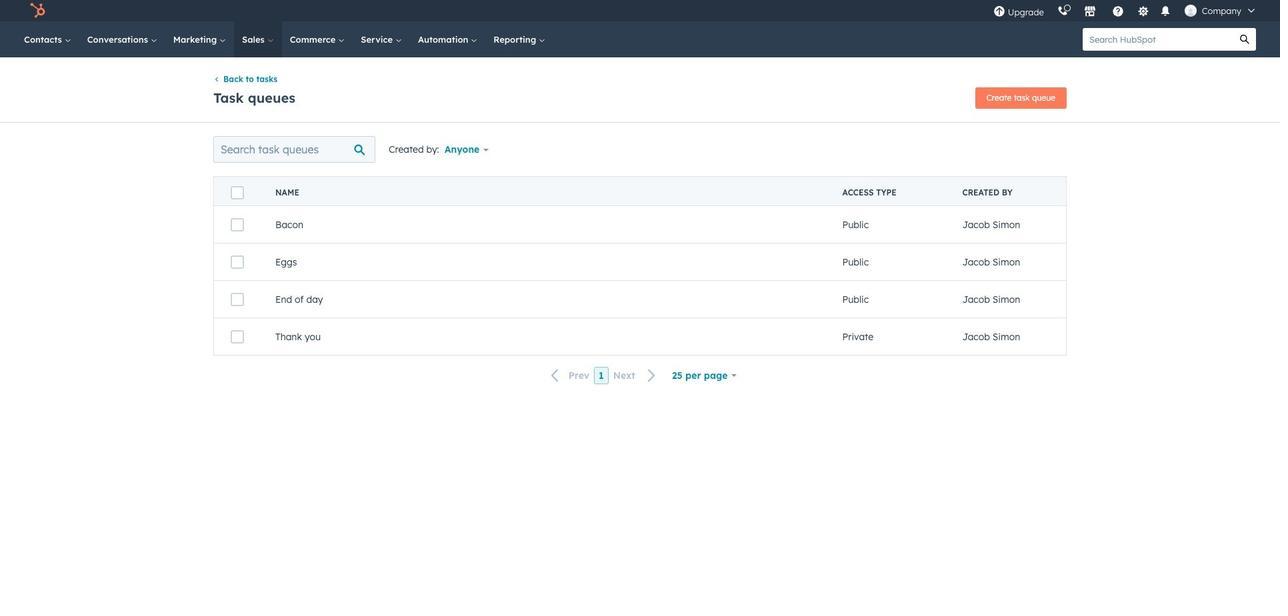 Task type: describe. For each thing, give the bounding box(es) containing it.
marketplaces image
[[1085, 6, 1097, 18]]



Task type: locate. For each thing, give the bounding box(es) containing it.
menu
[[987, 0, 1265, 21]]

banner
[[213, 84, 1067, 109]]

Search HubSpot search field
[[1083, 28, 1234, 51]]

jacob simon image
[[1185, 5, 1197, 17]]

Search task queues search field
[[213, 136, 376, 163]]

pagination navigation
[[543, 366, 664, 384]]



Task type: vqa. For each thing, say whether or not it's contained in the screenshot.
Jacob Simon Image at the right top of page
yes



